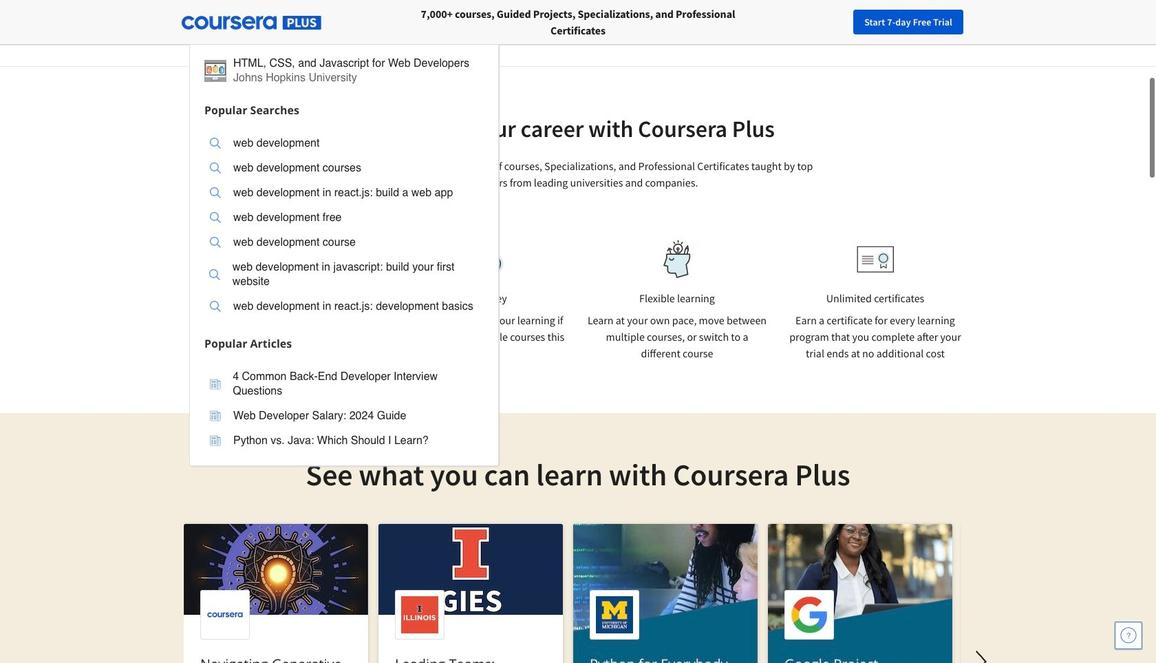 Task type: vqa. For each thing, say whether or not it's contained in the screenshot.
Teams in the Dropdown Button
no



Task type: describe. For each thing, give the bounding box(es) containing it.
flexible learning image
[[654, 240, 701, 278]]

next slide image
[[966, 645, 999, 663]]

unlimited certificates image
[[857, 246, 895, 273]]

1 list box from the top
[[190, 122, 499, 331]]

help center image
[[1121, 627, 1138, 644]]

save money image
[[455, 243, 504, 275]]

learn anything image
[[262, 240, 300, 278]]

johns hopkins university image
[[837, 7, 968, 32]]

university of michigan image
[[568, 1, 603, 39]]



Task type: locate. For each thing, give the bounding box(es) containing it.
university of illinois at urbana-champaign image
[[189, 9, 296, 31]]

coursera plus image
[[182, 16, 322, 30]]

list box
[[190, 122, 499, 331], [190, 356, 499, 465]]

0 vertical spatial list box
[[190, 122, 499, 331]]

1 vertical spatial list box
[[190, 356, 499, 465]]

2 list box from the top
[[190, 356, 499, 465]]

autocomplete results list box
[[189, 42, 499, 466]]

sas image
[[648, 9, 700, 31]]

What do you want to learn? text field
[[189, 9, 492, 36]]

None search field
[[189, 9, 520, 466]]

google image
[[449, 7, 523, 32]]

suggestion image image
[[205, 60, 227, 82], [210, 138, 221, 149], [210, 163, 221, 174], [210, 187, 221, 198], [210, 212, 221, 223], [210, 237, 221, 248], [210, 269, 221, 280], [210, 301, 221, 312], [210, 378, 221, 389], [210, 410, 221, 421], [210, 435, 221, 446]]



